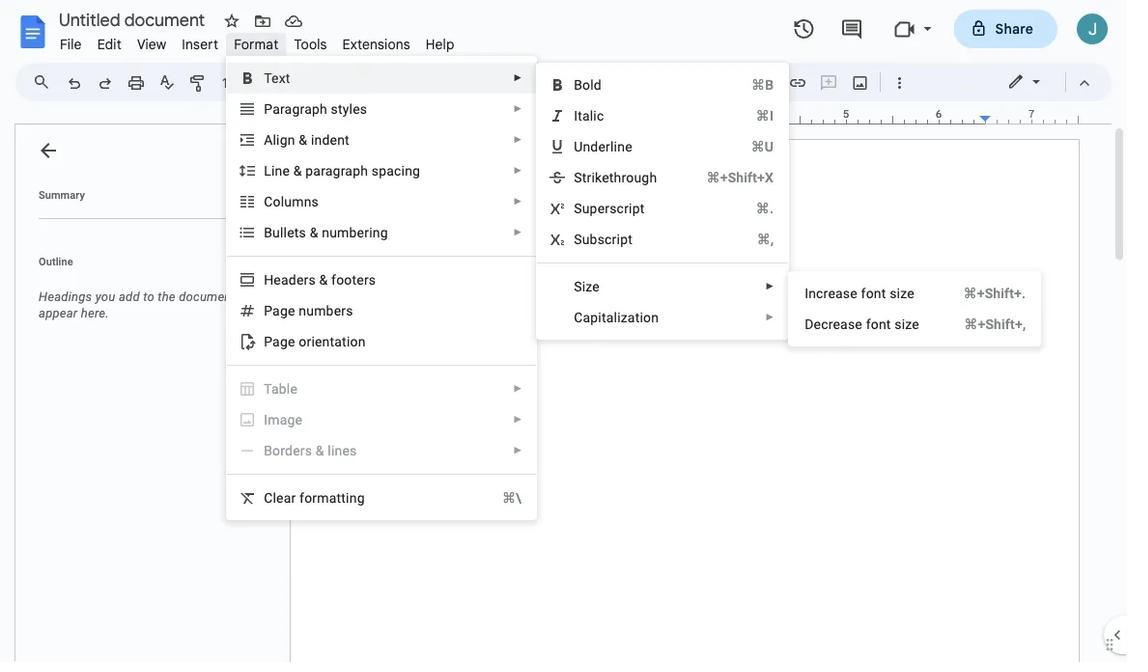 Task type: vqa. For each thing, say whether or not it's contained in the screenshot.


Task type: describe. For each thing, give the bounding box(es) containing it.
ine
[[271, 163, 290, 179]]

b
[[574, 77, 583, 93]]

⌘.
[[757, 201, 774, 216]]

& for eaders
[[319, 272, 328, 288]]

headings
[[39, 290, 92, 304]]

i inside menu item
[[264, 412, 268, 428]]

⌘+shift+period element
[[941, 284, 1026, 303]]

file menu item
[[52, 33, 90, 56]]

indent
[[311, 132, 350, 148]]

borders & lines
[[264, 443, 357, 459]]

l ine & paragraph spacing
[[264, 163, 421, 179]]

extensions
[[343, 36, 410, 53]]

borders & lines q element
[[264, 443, 363, 459]]

old
[[583, 77, 602, 93]]

► for table 2 element
[[513, 384, 523, 395]]

r
[[612, 231, 617, 247]]

page for page n u mbers
[[264, 303, 295, 319]]

text s element
[[264, 70, 296, 86]]

k
[[595, 170, 602, 186]]

s for n
[[312, 194, 319, 210]]

p
[[264, 101, 273, 117]]

bullets & numbering t element
[[264, 225, 394, 241]]

uperscript
[[582, 201, 645, 216]]

page for page orientation
[[264, 334, 295, 350]]

menu item containing i
[[239, 411, 523, 430]]

⌘+shift+x element
[[684, 168, 774, 187]]

text
[[264, 70, 290, 86]]

mbers
[[314, 303, 353, 319]]

bold b element
[[574, 77, 608, 93]]

will
[[239, 290, 258, 304]]

l
[[264, 163, 271, 179]]

subscript r element
[[574, 231, 639, 247]]

menu bar banner
[[0, 0, 1128, 663]]

orientation
[[299, 334, 366, 350]]

tools menu item
[[286, 33, 335, 56]]

eaders
[[274, 272, 316, 288]]

stri
[[574, 170, 595, 186]]

application containing share
[[0, 0, 1128, 663]]

styles
[[331, 101, 367, 117]]

menu containing text
[[226, 56, 537, 521]]

t
[[295, 225, 299, 241]]

lines
[[328, 443, 357, 459]]

share
[[996, 20, 1034, 37]]

menu bar inside the menu bar 'banner'
[[52, 25, 463, 57]]

underline u element
[[574, 139, 639, 155]]

► for 'image m' element
[[513, 415, 523, 426]]

u
[[574, 139, 583, 155]]

ecrease
[[814, 316, 863, 332]]

tools
[[294, 36, 327, 53]]

headings you add to the document will appear here.
[[39, 290, 258, 321]]

s uperscript
[[574, 201, 645, 216]]

file
[[60, 36, 82, 53]]

clear formatting c element
[[264, 490, 371, 506]]

page numbers u element
[[264, 303, 359, 319]]

page orientation 3 element
[[264, 334, 372, 350]]

you
[[95, 290, 116, 304]]

italic i element
[[574, 108, 610, 124]]

► for bullets & numbering t element
[[513, 227, 523, 238]]

size
[[574, 279, 600, 295]]

lear
[[273, 490, 296, 506]]

menu containing i
[[789, 272, 1042, 347]]

& for lign
[[299, 132, 308, 148]]

i for talic
[[574, 108, 578, 124]]

strikethrough k element
[[574, 170, 663, 186]]

n for u
[[299, 303, 307, 319]]

insert image image
[[850, 69, 872, 96]]

document outline element
[[15, 125, 278, 663]]

► for text s element
[[513, 72, 523, 84]]

footers
[[332, 272, 376, 288]]

► for line & paragraph spacing l element
[[513, 165, 523, 176]]

spacing
[[372, 163, 421, 179]]

size for i ncrease font size
[[890, 286, 915, 302]]

appear
[[39, 306, 78, 321]]

decrease font size d element
[[805, 316, 926, 332]]

paragraph styles p element
[[264, 101, 373, 117]]

colum
[[264, 194, 304, 210]]

outline heading
[[15, 254, 278, 281]]

page n u mbers
[[264, 303, 353, 319]]

edit
[[97, 36, 122, 53]]

help
[[426, 36, 455, 53]]

image m element
[[264, 412, 308, 428]]

add
[[119, 290, 140, 304]]

table menu item
[[239, 380, 523, 399]]

format menu item
[[226, 33, 286, 56]]

s
[[574, 201, 582, 216]]

a lign & indent
[[264, 132, 350, 148]]

subsc r ipt
[[574, 231, 633, 247]]

insert
[[182, 36, 219, 53]]

ipt
[[617, 231, 633, 247]]

here.
[[81, 306, 109, 321]]

view menu item
[[129, 33, 174, 56]]

Star checkbox
[[218, 8, 245, 35]]

d ecrease font size
[[805, 316, 920, 332]]

age
[[280, 412, 303, 428]]

⌘+shift+comma element
[[942, 315, 1026, 334]]



Task type: locate. For each thing, give the bounding box(es) containing it.
Menus field
[[24, 69, 67, 96]]

& left 'lines'
[[316, 443, 324, 459]]

lign
[[273, 132, 295, 148]]

ncrease
[[809, 286, 858, 302]]

page orientation
[[264, 334, 366, 350]]

insert menu item
[[174, 33, 226, 56]]

i ncrease font size
[[805, 286, 915, 302]]

2 page from the top
[[264, 334, 295, 350]]

bulle
[[264, 225, 295, 241]]

1 vertical spatial s
[[299, 225, 306, 241]]

⌘backslash element
[[479, 489, 522, 508]]

mode and view toolbar
[[993, 63, 1101, 101]]

1 vertical spatial size
[[895, 316, 920, 332]]

table
[[264, 381, 298, 397]]

format
[[234, 36, 279, 53]]

aragraph
[[273, 101, 328, 117]]

⌘b element
[[729, 75, 774, 95]]

the
[[158, 290, 176, 304]]

& right "eaders" on the left top
[[319, 272, 328, 288]]

help menu item
[[418, 33, 463, 56]]

⌘comma element
[[734, 230, 774, 249]]

font for ncrease
[[862, 286, 887, 302]]

1 vertical spatial n
[[299, 303, 307, 319]]

summary
[[39, 189, 85, 201]]

s for t
[[299, 225, 306, 241]]

left margin image
[[291, 109, 388, 124]]

main toolbar
[[57, 0, 915, 400]]

font for ecrease
[[866, 316, 892, 332]]

⌘\
[[502, 490, 522, 506]]

⌘u
[[751, 139, 774, 155]]

► for align & indent a element
[[513, 134, 523, 145]]

0 vertical spatial s
[[312, 194, 319, 210]]

columns n element
[[264, 194, 325, 210]]

0 vertical spatial n
[[304, 194, 312, 210]]

outline
[[39, 256, 73, 268]]

c lear formatting
[[264, 490, 365, 506]]

bulle t s & numbering
[[264, 225, 388, 241]]

edit menu item
[[90, 33, 129, 56]]

⌘+shift+.
[[964, 286, 1026, 302]]

colum n s
[[264, 194, 319, 210]]

⌘period element
[[733, 199, 774, 218]]

⌘,
[[757, 231, 774, 247]]

line & paragraph spacing l element
[[264, 163, 426, 179]]

h eaders & footers
[[264, 272, 376, 288]]

1 horizontal spatial s
[[312, 194, 319, 210]]

n up bulle t s & numbering
[[304, 194, 312, 210]]

& for ine
[[293, 163, 302, 179]]

page left u
[[264, 303, 295, 319]]

font down increase font size i element
[[866, 316, 892, 332]]

► for borders & lines q 'element'
[[513, 445, 523, 457]]

i up d in the right of the page
[[805, 286, 809, 302]]

►
[[513, 72, 523, 84], [513, 103, 523, 115], [513, 134, 523, 145], [513, 165, 523, 176], [513, 196, 523, 207], [513, 227, 523, 238], [766, 281, 775, 292], [766, 312, 775, 323], [513, 384, 523, 395], [513, 415, 523, 426], [513, 445, 523, 457]]

menu bar containing file
[[52, 25, 463, 57]]

& right the t
[[310, 225, 318, 241]]

menu
[[226, 56, 537, 521], [536, 63, 790, 340], [789, 272, 1042, 347]]

capitalization
[[574, 310, 659, 326]]

2 vertical spatial i
[[264, 412, 268, 428]]

Rename text field
[[52, 8, 216, 31]]

p aragraph styles
[[264, 101, 367, 117]]

& right ine
[[293, 163, 302, 179]]

m
[[268, 412, 280, 428]]

size down increase font size i element
[[895, 316, 920, 332]]

0 vertical spatial font
[[862, 286, 887, 302]]

1 vertical spatial i
[[805, 286, 809, 302]]

&
[[299, 132, 308, 148], [293, 163, 302, 179], [310, 225, 318, 241], [319, 272, 328, 288], [316, 443, 324, 459]]

h
[[264, 272, 274, 288]]

capitalization 1 element
[[574, 310, 665, 326]]

table 2 element
[[264, 381, 303, 397]]

menu item
[[239, 411, 523, 430]]

⌘+shift+,
[[965, 316, 1026, 332]]

view
[[137, 36, 167, 53]]

s right 'colum'
[[312, 194, 319, 210]]

⌘b
[[752, 77, 774, 93]]

share button
[[954, 10, 1058, 48]]

font up the decrease font size d element
[[862, 286, 887, 302]]

c
[[264, 490, 273, 506]]

to
[[143, 290, 155, 304]]

stri k ethrough
[[574, 170, 657, 186]]

1 horizontal spatial i
[[574, 108, 578, 124]]

superscript s element
[[574, 201, 651, 216]]

b old
[[574, 77, 602, 93]]

borders
[[264, 443, 312, 459]]

formatting
[[300, 490, 365, 506]]

i m age
[[264, 412, 303, 428]]

i left age
[[264, 412, 268, 428]]

menu containing b
[[536, 63, 790, 340]]

n for s
[[304, 194, 312, 210]]

talic
[[578, 108, 604, 124]]

ethrough
[[602, 170, 657, 186]]

1 vertical spatial font
[[866, 316, 892, 332]]

Zoom text field
[[217, 70, 264, 97]]

0 vertical spatial size
[[890, 286, 915, 302]]

subsc
[[574, 231, 612, 247]]

increase font size i element
[[805, 286, 921, 302]]

► inside borders & lines menu item
[[513, 445, 523, 457]]

size for d ecrease font size
[[895, 316, 920, 332]]

► for paragraph styles p element in the top of the page
[[513, 103, 523, 115]]

i down b
[[574, 108, 578, 124]]

n left mbers
[[299, 303, 307, 319]]

menu bar
[[52, 25, 463, 57]]

align & indent a element
[[264, 132, 355, 148]]

borders & lines menu item
[[239, 442, 523, 461]]

s
[[312, 194, 319, 210], [299, 225, 306, 241]]

► inside table menu item
[[513, 384, 523, 395]]

⌘i
[[756, 108, 774, 124]]

size o element
[[574, 279, 606, 295]]

⌘i element
[[733, 106, 774, 126]]

a
[[264, 132, 273, 148]]

application
[[0, 0, 1128, 663]]

2 horizontal spatial i
[[805, 286, 809, 302]]

d
[[805, 316, 814, 332]]

size up the decrease font size d element
[[890, 286, 915, 302]]

page down "page n u mbers"
[[264, 334, 295, 350]]

s right bulle
[[299, 225, 306, 241]]

document
[[179, 290, 236, 304]]

⌘u element
[[728, 137, 774, 157]]

right margin image
[[981, 109, 1078, 124]]

size
[[890, 286, 915, 302], [895, 316, 920, 332]]

headers & footers h element
[[264, 272, 382, 288]]

n
[[304, 194, 312, 210], [299, 303, 307, 319]]

0 horizontal spatial s
[[299, 225, 306, 241]]

extensions menu item
[[335, 33, 418, 56]]

numbering
[[322, 225, 388, 241]]

Zoom field
[[215, 69, 287, 98]]

summary heading
[[39, 187, 85, 203]]

i
[[574, 108, 578, 124], [805, 286, 809, 302], [264, 412, 268, 428]]

0 vertical spatial i
[[574, 108, 578, 124]]

1 page from the top
[[264, 303, 295, 319]]

0 vertical spatial page
[[264, 303, 295, 319]]

0 horizontal spatial i
[[264, 412, 268, 428]]

nderline
[[583, 139, 633, 155]]

page
[[264, 303, 295, 319], [264, 334, 295, 350]]

i talic
[[574, 108, 604, 124]]

paragraph
[[306, 163, 368, 179]]

i for ncrease font size
[[805, 286, 809, 302]]

u
[[307, 303, 314, 319]]

u nderline
[[574, 139, 633, 155]]

& inside menu item
[[316, 443, 324, 459]]

► for columns n element
[[513, 196, 523, 207]]

& right lign
[[299, 132, 308, 148]]

► inside menu item
[[513, 415, 523, 426]]

1 vertical spatial page
[[264, 334, 295, 350]]

⌘+shift+x
[[707, 170, 774, 186]]



